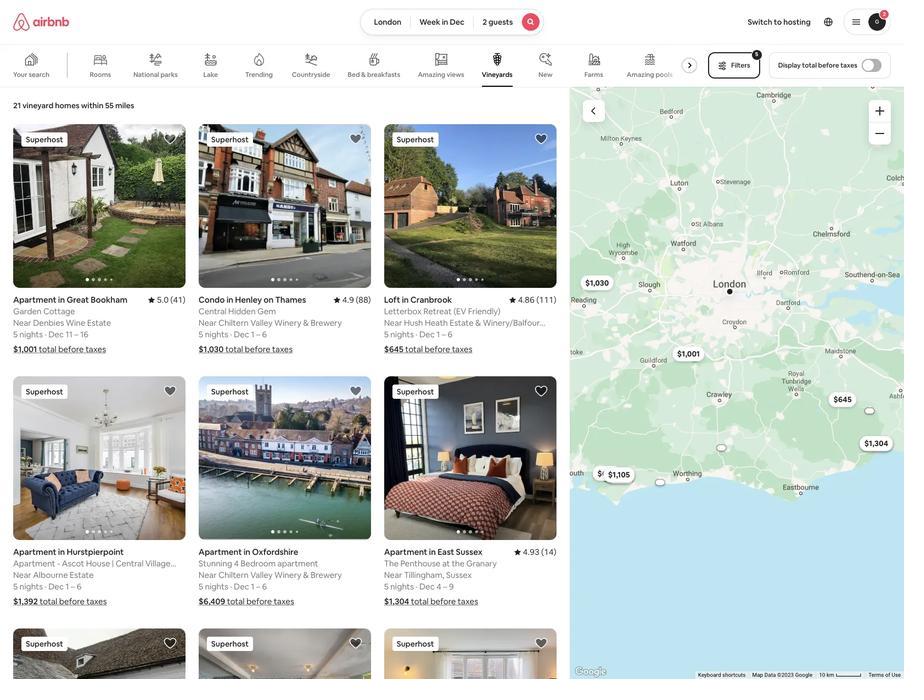 Task type: locate. For each thing, give the bounding box(es) containing it.
$1,304 button
[[860, 436, 894, 451]]

1 vertical spatial 4
[[437, 581, 442, 592]]

nights up $1,392 on the left of page
[[20, 581, 43, 592]]

chiltern down stunning
[[219, 570, 249, 580]]

0 vertical spatial $645
[[384, 344, 404, 354]]

before down heath
[[425, 344, 451, 354]]

chiltern
[[219, 318, 249, 328], [219, 570, 249, 580]]

add to wishlist: apartment in hurstpierpoint image
[[164, 385, 177, 398]]

1 horizontal spatial amazing
[[627, 70, 655, 79]]

group
[[0, 44, 702, 87], [13, 124, 186, 288], [199, 124, 371, 288], [384, 124, 557, 288], [13, 376, 186, 540], [199, 376, 371, 540], [384, 376, 557, 540], [13, 629, 186, 679], [199, 629, 371, 679], [384, 629, 557, 679]]

6 inside near albourne estate 5 nights · dec 1 – 6 $1,392 total before taxes
[[77, 581, 82, 592]]

taxes down 2 dropdown button
[[841, 61, 858, 70]]

apartment inside the apartment in oxfordshire stunning 4 bedroom apartment near chiltern valley winery & brewery 5 nights · dec 1 – 6 $6,409 total before taxes
[[199, 547, 242, 557]]

5 down letterbox
[[384, 329, 389, 340]]

· down denbies
[[45, 329, 47, 340]]

4 right stunning
[[234, 558, 239, 569]]

1 inside condo in henley on thames central hidden gem near chiltern valley winery & brewery 5 nights · dec 1 – 6 $1,030 total before taxes
[[251, 329, 255, 340]]

dec down the tillingham,
[[420, 581, 435, 592]]

near down stunning
[[199, 570, 217, 580]]

near down letterbox
[[384, 318, 403, 328]]

vineyards
[[482, 70, 513, 79]]

1 down albourne
[[66, 581, 69, 592]]

0 vertical spatial chiltern
[[219, 318, 249, 328]]

& down friendly)
[[476, 318, 481, 328]]

hurstpierpoint
[[67, 547, 124, 557]]

before inside apartment in east sussex the penthouse at the granary near tillingham, sussex 5 nights · dec 4 – 9 $1,304 total before taxes
[[431, 596, 456, 607]]

chiltern down hidden
[[219, 318, 249, 328]]

1 horizontal spatial $645
[[834, 395, 852, 405]]

4.86 (111)
[[518, 295, 557, 305]]

estate up 16
[[87, 318, 111, 328]]

6 down bedroom
[[262, 581, 267, 592]]

1 inside 5 nights · dec 1 – 6 $645 total before taxes
[[437, 329, 440, 340]]

apartment up stunning
[[199, 547, 242, 557]]

· inside condo in henley on thames central hidden gem near chiltern valley winery & brewery 5 nights · dec 1 – 6 $1,030 total before taxes
[[230, 329, 232, 340]]

valley down gem
[[251, 318, 273, 328]]

&
[[362, 70, 366, 79], [303, 318, 309, 328], [476, 318, 481, 328], [303, 570, 309, 580]]

10 km button
[[816, 671, 866, 679]]

nights inside apartment in east sussex the penthouse at the granary near tillingham, sussex 5 nights · dec 4 – 9 $1,304 total before taxes
[[391, 581, 414, 592]]

· down the tillingham,
[[416, 581, 418, 592]]

winery down apartment
[[275, 570, 302, 580]]

2
[[884, 10, 887, 18], [483, 17, 487, 27]]

dec
[[450, 17, 465, 27], [48, 329, 64, 340], [234, 329, 249, 340], [420, 329, 435, 340], [48, 581, 64, 592], [234, 581, 249, 592], [420, 581, 435, 592]]

before down bedroom
[[247, 596, 272, 607]]

$1,177 button
[[604, 467, 635, 482]]

4 inside apartment in east sussex the penthouse at the granary near tillingham, sussex 5 nights · dec 4 – 9 $1,304 total before taxes
[[437, 581, 442, 592]]

5 up $6,409
[[199, 581, 203, 592]]

in up letterbox
[[402, 295, 409, 305]]

dec down albourne
[[48, 581, 64, 592]]

in for east
[[429, 547, 436, 557]]

heath
[[425, 318, 448, 328]]

& down apartment
[[303, 570, 309, 580]]

4.9 out of 5 average rating,  88 reviews image
[[334, 295, 371, 305]]

nights down central
[[205, 329, 229, 340]]

national parks
[[133, 70, 178, 79]]

2 inside button
[[483, 17, 487, 27]]

$6,409
[[199, 596, 225, 607]]

google image
[[573, 665, 609, 679]]

4.86 out of 5 average rating,  111 reviews image
[[510, 295, 557, 305]]

dec down heath
[[420, 329, 435, 340]]

5 down central
[[199, 329, 203, 340]]

0 vertical spatial 4
[[234, 558, 239, 569]]

in for oxfordshire
[[244, 547, 251, 557]]

taxes down the in the bottom of the page
[[458, 596, 479, 607]]

4.9 (88)
[[343, 295, 371, 305]]

$1,001 button
[[673, 346, 705, 362]]

apartment in east sussex the penthouse at the granary near tillingham, sussex 5 nights · dec 4 – 9 $1,304 total before taxes
[[384, 547, 497, 607]]

0 horizontal spatial amazing
[[418, 70, 446, 79]]

estate
[[87, 318, 111, 328], [450, 318, 474, 328], [70, 570, 94, 580]]

central
[[199, 306, 227, 317]]

breakfasts
[[368, 70, 401, 79]]

1 brewery from the top
[[311, 318, 342, 328]]

5.0 out of 5 average rating,  41 reviews image
[[148, 295, 186, 305]]

taxes inside 5 nights · dec 1 – 6 $645 total before taxes
[[452, 344, 473, 354]]

nights inside 5 nights · dec 1 – 6 $645 total before taxes
[[391, 329, 414, 340]]

· inside 5 nights · dec 1 – 6 $645 total before taxes
[[416, 329, 418, 340]]

dec down hidden
[[234, 329, 249, 340]]

google map
showing 19 stays. region
[[570, 87, 905, 679]]

2 inside dropdown button
[[884, 10, 887, 18]]

total right $1,392 on the left of page
[[40, 596, 57, 607]]

cranbrook
[[411, 295, 452, 305]]

0 horizontal spatial $1,304
[[384, 596, 410, 607]]

add to wishlist: condo in henley on thames image
[[349, 132, 362, 146]]

$963
[[612, 471, 630, 481]]

amazing views
[[418, 70, 465, 79]]

taxes down gem
[[272, 344, 293, 354]]

$1,202
[[865, 438, 889, 448]]

4 inside the apartment in oxfordshire stunning 4 bedroom apartment near chiltern valley winery & brewery 5 nights · dec 1 – 6 $6,409 total before taxes
[[234, 558, 239, 569]]

taxes down "hurstpierpoint"
[[86, 596, 107, 607]]

total down denbies
[[39, 344, 57, 354]]

dec right week at the top of page
[[450, 17, 465, 27]]

valley down bedroom
[[251, 570, 273, 580]]

1 horizontal spatial $1,001
[[677, 349, 700, 359]]

0 horizontal spatial 4
[[234, 558, 239, 569]]

friendly)
[[469, 306, 501, 317]]

$1,001
[[13, 344, 37, 354], [677, 349, 700, 359]]

6 down gem
[[262, 329, 267, 340]]

amazing for amazing views
[[418, 70, 446, 79]]

· down hush
[[416, 329, 418, 340]]

thames
[[276, 295, 306, 305]]

· down stunning
[[230, 581, 232, 592]]

rooms
[[90, 70, 111, 79]]

6 down apartment in hurstpierpoint
[[77, 581, 82, 592]]

1 vertical spatial valley
[[251, 570, 273, 580]]

in inside week in dec button
[[442, 17, 449, 27]]

5 down "the"
[[384, 581, 389, 592]]

– down apartment in hurstpierpoint
[[71, 581, 75, 592]]

in up albourne
[[58, 547, 65, 557]]

nights inside condo in henley on thames central hidden gem near chiltern valley winery & brewery 5 nights · dec 1 – 6 $1,030 total before taxes
[[205, 329, 229, 340]]

0 vertical spatial valley
[[251, 318, 273, 328]]

filters
[[732, 61, 751, 70]]

2 chiltern from the top
[[219, 570, 249, 580]]

total inside 5 nights · dec 1 – 6 $645 total before taxes
[[406, 344, 423, 354]]

before
[[819, 61, 840, 70], [58, 344, 84, 354], [245, 344, 271, 354], [425, 344, 451, 354], [59, 596, 85, 607], [247, 596, 272, 607], [431, 596, 456, 607]]

nights down denbies
[[20, 329, 43, 340]]

winery down thames
[[275, 318, 302, 328]]

5 down garden
[[13, 329, 18, 340]]

add to wishlist: apartment in great bookham image
[[164, 132, 177, 146]]

condo in henley on thames central hidden gem near chiltern valley winery & brewery 5 nights · dec 1 – 6 $1,030 total before taxes
[[199, 295, 342, 354]]

the
[[384, 558, 399, 569]]

& right bed
[[362, 70, 366, 79]]

0 horizontal spatial $1,001
[[13, 344, 37, 354]]

keyboard shortcuts
[[699, 672, 746, 678]]

near down garden
[[13, 318, 31, 328]]

near inside apartment in east sussex the penthouse at the granary near tillingham, sussex 5 nights · dec 4 – 9 $1,304 total before taxes
[[384, 570, 403, 580]]

bookham
[[91, 295, 128, 305]]

2 guests
[[483, 17, 513, 27]]

taxes down apartment
[[274, 596, 294, 607]]

dec inside apartment in great bookham garden cottage near denbies wine estate 5 nights · dec 11 – 16 $1,001 total before taxes
[[48, 329, 64, 340]]

None search field
[[361, 9, 544, 35]]

1 horizontal spatial $1,304
[[865, 439, 889, 449]]

apartment
[[278, 558, 319, 569]]

near up $1,392 on the left of page
[[13, 570, 31, 580]]

1 vertical spatial $1,030
[[199, 344, 224, 354]]

before down 9
[[431, 596, 456, 607]]

before down albourne
[[59, 596, 85, 607]]

terms
[[869, 672, 885, 678]]

2 brewery from the top
[[311, 570, 342, 580]]

total inside near albourne estate 5 nights · dec 1 – 6 $1,392 total before taxes
[[40, 596, 57, 607]]

condo
[[199, 295, 225, 305]]

sussex up the in the bottom of the page
[[456, 547, 483, 557]]

add to wishlist: apartment in east sussex image
[[535, 385, 548, 398]]

in up bedroom
[[244, 547, 251, 557]]

2 guests button
[[474, 9, 544, 35]]

– inside apartment in great bookham garden cottage near denbies wine estate 5 nights · dec 11 – 16 $1,001 total before taxes
[[74, 329, 78, 340]]

hidden
[[228, 306, 256, 317]]

add to wishlist: apartment in kent image
[[164, 637, 177, 650]]

total inside condo in henley on thames central hidden gem near chiltern valley winery & brewery 5 nights · dec 1 – 6 $1,030 total before taxes
[[226, 344, 243, 354]]

before inside apartment in great bookham garden cottage near denbies wine estate 5 nights · dec 11 – 16 $1,001 total before taxes
[[58, 344, 84, 354]]

in left east
[[429, 547, 436, 557]]

– down gem
[[256, 329, 261, 340]]

national
[[133, 70, 159, 79]]

apartment inside apartment in east sussex the penthouse at the granary near tillingham, sussex 5 nights · dec 4 – 9 $1,304 total before taxes
[[384, 547, 428, 557]]

winery inside condo in henley on thames central hidden gem near chiltern valley winery & brewery 5 nights · dec 1 – 6 $1,030 total before taxes
[[275, 318, 302, 328]]

total right $6,409
[[227, 596, 245, 607]]

in inside condo in henley on thames central hidden gem near chiltern valley winery & brewery 5 nights · dec 1 – 6 $1,030 total before taxes
[[227, 295, 234, 305]]

london
[[374, 17, 402, 27]]

terms of use link
[[869, 672, 902, 678]]

1 vertical spatial $1,304
[[384, 596, 410, 607]]

2 for 2 guests
[[483, 17, 487, 27]]

– inside apartment in east sussex the penthouse at the granary near tillingham, sussex 5 nights · dec 4 – 9 $1,304 total before taxes
[[443, 581, 448, 592]]

before down 11
[[58, 344, 84, 354]]

nights inside near albourne estate 5 nights · dec 1 – 6 $1,392 total before taxes
[[20, 581, 43, 592]]

in inside the apartment in oxfordshire stunning 4 bedroom apartment near chiltern valley winery & brewery 5 nights · dec 1 – 6 $6,409 total before taxes
[[244, 547, 251, 557]]

taxes inside apartment in east sussex the penthouse at the granary near tillingham, sussex 5 nights · dec 4 – 9 $1,304 total before taxes
[[458, 596, 479, 607]]

(14)
[[542, 547, 557, 557]]

0 horizontal spatial $645
[[384, 344, 404, 354]]

estate inside loft in cranbrook letterbox retreat (ev friendly) near hush heath estate & winery/balfour winery
[[450, 318, 474, 328]]

within 55 miles
[[81, 101, 134, 110]]

amazing left the pools
[[627, 70, 655, 79]]

apartment
[[13, 295, 56, 305], [13, 547, 56, 557], [199, 547, 242, 557], [384, 547, 428, 557]]

5 inside apartment in east sussex the penthouse at the granary near tillingham, sussex 5 nights · dec 4 – 9 $1,304 total before taxes
[[384, 581, 389, 592]]

1 down hidden
[[251, 329, 255, 340]]

$1,030
[[585, 278, 609, 288], [199, 344, 224, 354]]

1 inside the apartment in oxfordshire stunning 4 bedroom apartment near chiltern valley winery & brewery 5 nights · dec 1 – 6 $6,409 total before taxes
[[251, 581, 255, 592]]

· down albourne
[[45, 581, 47, 592]]

4.93
[[523, 547, 540, 557]]

in up hidden
[[227, 295, 234, 305]]

amazing pools
[[627, 70, 673, 79]]

nights up $6,409
[[205, 581, 229, 592]]

amazing left views
[[418, 70, 446, 79]]

farms
[[585, 70, 604, 79]]

taxes inside apartment in great bookham garden cottage near denbies wine estate 5 nights · dec 11 – 16 $1,001 total before taxes
[[86, 344, 106, 354]]

taxes inside near albourne estate 5 nights · dec 1 – 6 $1,392 total before taxes
[[86, 596, 107, 607]]

$1,030 button
[[581, 275, 614, 290]]

gem
[[258, 306, 276, 317]]

0 vertical spatial brewery
[[311, 318, 342, 328]]

6 down heath
[[448, 329, 453, 340]]

your search
[[13, 70, 49, 79]]

taxes down 16
[[86, 344, 106, 354]]

1 vertical spatial chiltern
[[219, 570, 249, 580]]

dec down bedroom
[[234, 581, 249, 592]]

& inside loft in cranbrook letterbox retreat (ev friendly) near hush heath estate & winery/balfour winery
[[476, 318, 481, 328]]

amazing
[[418, 70, 446, 79], [627, 70, 655, 79]]

total right display
[[803, 61, 818, 70]]

& inside condo in henley on thames central hidden gem near chiltern valley winery & brewery 5 nights · dec 1 – 6 $1,030 total before taxes
[[303, 318, 309, 328]]

1 vertical spatial $645
[[834, 395, 852, 405]]

0 vertical spatial sussex
[[456, 547, 483, 557]]

1 inside near albourne estate 5 nights · dec 1 – 6 $1,392 total before taxes
[[66, 581, 69, 592]]

$1,030 inside $1,030 button
[[585, 278, 609, 288]]

in inside loft in cranbrook letterbox retreat (ev friendly) near hush heath estate & winery/balfour winery
[[402, 295, 409, 305]]

total down hush
[[406, 344, 423, 354]]

0 vertical spatial $1,304
[[865, 439, 889, 449]]

4 left 9
[[437, 581, 442, 592]]

estate down (ev
[[450, 318, 474, 328]]

0 vertical spatial $1,030
[[585, 278, 609, 288]]

dec left 11
[[48, 329, 64, 340]]

brewery down apartment
[[311, 570, 342, 580]]

nights down the tillingham,
[[391, 581, 414, 592]]

apartment for apartment in great bookham garden cottage near denbies wine estate 5 nights · dec 11 – 16 $1,001 total before taxes
[[13, 295, 56, 305]]

taxes down loft in cranbrook letterbox retreat (ev friendly) near hush heath estate & winery/balfour winery
[[452, 344, 473, 354]]

near down central
[[199, 318, 217, 328]]

in up cottage
[[58, 295, 65, 305]]

apartment up albourne
[[13, 547, 56, 557]]

4
[[234, 558, 239, 569], [437, 581, 442, 592]]

before right display
[[819, 61, 840, 70]]

$1,030 inside condo in henley on thames central hidden gem near chiltern valley winery & brewery 5 nights · dec 1 – 6 $1,030 total before taxes
[[199, 344, 224, 354]]

cottage
[[43, 306, 75, 317]]

switch to hosting link
[[742, 10, 818, 34]]

4.93 (14)
[[523, 547, 557, 557]]

10 km
[[820, 672, 836, 678]]

in inside apartment in great bookham garden cottage near denbies wine estate 5 nights · dec 11 – 16 $1,001 total before taxes
[[58, 295, 65, 305]]

1 horizontal spatial 2
[[884, 10, 887, 18]]

on
[[264, 295, 274, 305]]

1 valley from the top
[[251, 318, 273, 328]]

$1,001 inside 'button'
[[677, 349, 700, 359]]

before down gem
[[245, 344, 271, 354]]

tillingham,
[[404, 570, 445, 580]]

apartment up "the"
[[384, 547, 428, 557]]

1 chiltern from the top
[[219, 318, 249, 328]]

21 vineyard homes within 55 miles
[[13, 101, 134, 110]]

0 horizontal spatial $1,030
[[199, 344, 224, 354]]

total inside the apartment in oxfordshire stunning 4 bedroom apartment near chiltern valley winery & brewery 5 nights · dec 1 – 6 $6,409 total before taxes
[[227, 596, 245, 607]]

1 horizontal spatial $1,030
[[585, 278, 609, 288]]

estate down apartment in hurstpierpoint
[[70, 570, 94, 580]]

$1,304 inside button
[[865, 439, 889, 449]]

total down hidden
[[226, 344, 243, 354]]

– down heath
[[442, 329, 446, 340]]

nights down hush
[[391, 329, 414, 340]]

·
[[45, 329, 47, 340], [230, 329, 232, 340], [416, 329, 418, 340], [45, 581, 47, 592], [230, 581, 232, 592], [416, 581, 418, 592]]

& inside group
[[362, 70, 366, 79]]

9
[[449, 581, 454, 592]]

apartment up garden
[[13, 295, 56, 305]]

& down thames
[[303, 318, 309, 328]]

2 for 2
[[884, 10, 887, 18]]

chiltern inside the apartment in oxfordshire stunning 4 bedroom apartment near chiltern valley winery & brewery 5 nights · dec 1 – 6 $6,409 total before taxes
[[219, 570, 249, 580]]

before inside 5 nights · dec 1 – 6 $645 total before taxes
[[425, 344, 451, 354]]

– down bedroom
[[256, 581, 261, 592]]

apartment for apartment in east sussex the penthouse at the granary near tillingham, sussex 5 nights · dec 4 – 9 $1,304 total before taxes
[[384, 547, 428, 557]]

– right 11
[[74, 329, 78, 340]]

2 valley from the top
[[251, 570, 273, 580]]

5 up $1,392 on the left of page
[[13, 581, 18, 592]]

apartment for apartment in oxfordshire stunning 4 bedroom apartment near chiltern valley winery & brewery 5 nights · dec 1 – 6 $6,409 total before taxes
[[199, 547, 242, 557]]

$932
[[609, 471, 627, 480]]

· down hidden
[[230, 329, 232, 340]]

valley
[[251, 318, 273, 328], [251, 570, 273, 580]]

brewery down '4.9 out of 5 average rating,  88 reviews' image
[[311, 318, 342, 328]]

1 down bedroom
[[251, 581, 255, 592]]

$1,202 button
[[860, 436, 894, 451]]

sussex down the in the bottom of the page
[[447, 570, 472, 580]]

in inside apartment in east sussex the penthouse at the granary near tillingham, sussex 5 nights · dec 4 – 9 $1,304 total before taxes
[[429, 547, 436, 557]]

1 vertical spatial brewery
[[311, 570, 342, 580]]

dec inside apartment in east sussex the penthouse at the granary near tillingham, sussex 5 nights · dec 4 – 9 $1,304 total before taxes
[[420, 581, 435, 592]]

apartment in hurstpierpoint
[[13, 547, 124, 557]]

winery down letterbox
[[384, 328, 411, 339]]

5.0 (41)
[[157, 295, 186, 305]]

1 down heath
[[437, 329, 440, 340]]

winery
[[275, 318, 302, 328], [384, 328, 411, 339], [275, 570, 302, 580]]

new
[[539, 70, 553, 79]]

1 horizontal spatial 4
[[437, 581, 442, 592]]

· inside the apartment in oxfordshire stunning 4 bedroom apartment near chiltern valley winery & brewery 5 nights · dec 1 – 6 $6,409 total before taxes
[[230, 581, 232, 592]]

in right week at the top of page
[[442, 17, 449, 27]]

– left 9
[[443, 581, 448, 592]]

zoom out image
[[876, 129, 885, 138]]

(88)
[[356, 295, 371, 305]]

5 inside 5 nights · dec 1 – 6 $645 total before taxes
[[384, 329, 389, 340]]

near down "the"
[[384, 570, 403, 580]]

0 horizontal spatial 2
[[483, 17, 487, 27]]

near inside the apartment in oxfordshire stunning 4 bedroom apartment near chiltern valley winery & brewery 5 nights · dec 1 – 6 $6,409 total before taxes
[[199, 570, 217, 580]]

$1,105 button
[[603, 467, 635, 483]]

total down the tillingham,
[[411, 596, 429, 607]]



Task type: vqa. For each thing, say whether or not it's contained in the screenshot.
PLAN A DREAM JAPAN VACATION group's Save this Experience icon
no



Task type: describe. For each thing, give the bounding box(es) containing it.
dec inside 5 nights · dec 1 – 6 $645 total before taxes
[[420, 329, 435, 340]]

loft in cranbrook letterbox retreat (ev friendly) near hush heath estate & winery/balfour winery
[[384, 295, 540, 339]]

granary
[[467, 558, 497, 569]]

bed
[[348, 70, 360, 79]]

in for cranbrook
[[402, 295, 409, 305]]

add to wishlist: condo in west sussex image
[[535, 637, 548, 650]]

bed & breakfasts
[[348, 70, 401, 79]]

1 vertical spatial sussex
[[447, 570, 472, 580]]

week in dec
[[420, 17, 465, 27]]

keyboard
[[699, 672, 721, 678]]

before inside near albourne estate 5 nights · dec 1 – 6 $1,392 total before taxes
[[59, 596, 85, 607]]

winery inside the apartment in oxfordshire stunning 4 bedroom apartment near chiltern valley winery & brewery 5 nights · dec 1 – 6 $6,409 total before taxes
[[275, 570, 302, 580]]

hush
[[404, 318, 423, 328]]

near inside near albourne estate 5 nights · dec 1 – 6 $1,392 total before taxes
[[13, 570, 31, 580]]

in for hurstpierpoint
[[58, 547, 65, 557]]

5 inside condo in henley on thames central hidden gem near chiltern valley winery & brewery 5 nights · dec 1 – 6 $1,030 total before taxes
[[199, 329, 203, 340]]

$1,304 inside apartment in east sussex the penthouse at the granary near tillingham, sussex 5 nights · dec 4 – 9 $1,304 total before taxes
[[384, 596, 410, 607]]

apartment for apartment in hurstpierpoint
[[13, 547, 56, 557]]

pools
[[656, 70, 673, 79]]

of
[[886, 672, 891, 678]]

map
[[753, 672, 764, 678]]

– inside 5 nights · dec 1 – 6 $645 total before taxes
[[442, 329, 446, 340]]

near albourne estate 5 nights · dec 1 – 6 $1,392 total before taxes
[[13, 570, 107, 607]]

week in dec button
[[411, 9, 474, 35]]

5 inside near albourne estate 5 nights · dec 1 – 6 $1,392 total before taxes
[[13, 581, 18, 592]]

2 button
[[844, 9, 892, 35]]

near inside loft in cranbrook letterbox retreat (ev friendly) near hush heath estate & winery/balfour winery
[[384, 318, 403, 328]]

$1,105
[[608, 470, 630, 480]]

display
[[779, 61, 801, 70]]

21
[[13, 101, 21, 110]]

– inside condo in henley on thames central hidden gem near chiltern valley winery & brewery 5 nights · dec 1 – 6 $1,030 total before taxes
[[256, 329, 261, 340]]

display total before taxes button
[[770, 52, 892, 79]]

valley inside condo in henley on thames central hidden gem near chiltern valley winery & brewery 5 nights · dec 1 – 6 $1,030 total before taxes
[[251, 318, 273, 328]]

5 inside the apartment in oxfordshire stunning 4 bedroom apartment near chiltern valley winery & brewery 5 nights · dec 1 – 6 $6,409 total before taxes
[[199, 581, 203, 592]]

dec inside condo in henley on thames central hidden gem near chiltern valley winery & brewery 5 nights · dec 1 – 6 $1,030 total before taxes
[[234, 329, 249, 340]]

loft
[[384, 295, 401, 305]]

& inside the apartment in oxfordshire stunning 4 bedroom apartment near chiltern valley winery & brewery 5 nights · dec 1 – 6 $6,409 total before taxes
[[303, 570, 309, 580]]

profile element
[[557, 0, 892, 44]]

4.93 out of 5 average rating,  14 reviews image
[[515, 547, 557, 557]]

add to wishlist: loft in cranbrook image
[[535, 132, 548, 146]]

guests
[[489, 17, 513, 27]]

terms of use
[[869, 672, 902, 678]]

stunning
[[199, 558, 232, 569]]

none search field containing london
[[361, 9, 544, 35]]

6 inside condo in henley on thames central hidden gem near chiltern valley winery & brewery 5 nights · dec 1 – 6 $1,030 total before taxes
[[262, 329, 267, 340]]

week
[[420, 17, 441, 27]]

valley inside the apartment in oxfordshire stunning 4 bedroom apartment near chiltern valley winery & brewery 5 nights · dec 1 – 6 $6,409 total before taxes
[[251, 570, 273, 580]]

amazing for amazing pools
[[627, 70, 655, 79]]

near inside apartment in great bookham garden cottage near denbies wine estate 5 nights · dec 11 – 16 $1,001 total before taxes
[[13, 318, 31, 328]]

in for dec
[[442, 17, 449, 27]]

map data ©2023 google
[[753, 672, 813, 678]]

$645 inside 5 nights · dec 1 – 6 $645 total before taxes
[[384, 344, 404, 354]]

apartment in oxfordshire stunning 4 bedroom apartment near chiltern valley winery & brewery 5 nights · dec 1 – 6 $6,409 total before taxes
[[199, 547, 342, 607]]

taxes inside condo in henley on thames central hidden gem near chiltern valley winery & brewery 5 nights · dec 1 – 6 $1,030 total before taxes
[[272, 344, 293, 354]]

4.86
[[518, 295, 535, 305]]

add to wishlist: apartment in oxfordshire image
[[349, 385, 362, 398]]

6 inside 5 nights · dec 1 – 6 $645 total before taxes
[[448, 329, 453, 340]]

nights inside apartment in great bookham garden cottage near denbies wine estate 5 nights · dec 11 – 16 $1,001 total before taxes
[[20, 329, 43, 340]]

albourne
[[33, 570, 68, 580]]

– inside the apartment in oxfordshire stunning 4 bedroom apartment near chiltern valley winery & brewery 5 nights · dec 1 – 6 $6,409 total before taxes
[[256, 581, 261, 592]]

search
[[29, 70, 49, 79]]

dec inside the apartment in oxfordshire stunning 4 bedroom apartment near chiltern valley winery & brewery 5 nights · dec 1 – 6 $6,409 total before taxes
[[234, 581, 249, 592]]

brewery inside the apartment in oxfordshire stunning 4 bedroom apartment near chiltern valley winery & brewery 5 nights · dec 1 – 6 $6,409 total before taxes
[[311, 570, 342, 580]]

dec inside week in dec button
[[450, 17, 465, 27]]

dec inside near albourne estate 5 nights · dec 1 – 6 $1,392 total before taxes
[[48, 581, 64, 592]]

east
[[438, 547, 455, 557]]

use
[[892, 672, 902, 678]]

wine
[[66, 318, 85, 328]]

nights inside the apartment in oxfordshire stunning 4 bedroom apartment near chiltern valley winery & brewery 5 nights · dec 1 – 6 $6,409 total before taxes
[[205, 581, 229, 592]]

switch to hosting
[[748, 17, 811, 27]]

vineyard
[[23, 101, 53, 110]]

your
[[13, 70, 27, 79]]

before inside condo in henley on thames central hidden gem near chiltern valley winery & brewery 5 nights · dec 1 – 6 $1,030 total before taxes
[[245, 344, 271, 354]]

letterbox
[[384, 306, 422, 317]]

total inside apartment in east sussex the penthouse at the granary near tillingham, sussex 5 nights · dec 4 – 9 $1,304 total before taxes
[[411, 596, 429, 607]]

6 inside the apartment in oxfordshire stunning 4 bedroom apartment near chiltern valley winery & brewery 5 nights · dec 1 – 6 $6,409 total before taxes
[[262, 581, 267, 592]]

4.9
[[343, 295, 354, 305]]

brewery inside condo in henley on thames central hidden gem near chiltern valley winery & brewery 5 nights · dec 1 – 6 $1,030 total before taxes
[[311, 318, 342, 328]]

total inside apartment in great bookham garden cottage near denbies wine estate 5 nights · dec 11 – 16 $1,001 total before taxes
[[39, 344, 57, 354]]

group containing national parks
[[0, 44, 702, 87]]

km
[[827, 672, 835, 678]]

estate inside apartment in great bookham garden cottage near denbies wine estate 5 nights · dec 11 – 16 $1,001 total before taxes
[[87, 318, 111, 328]]

switch
[[748, 17, 773, 27]]

$1,016
[[866, 439, 889, 449]]

hosting
[[784, 17, 811, 27]]

at
[[443, 558, 450, 569]]

countryside
[[292, 70, 331, 79]]

taxes inside button
[[841, 61, 858, 70]]

apartment in great bookham garden cottage near denbies wine estate 5 nights · dec 11 – 16 $1,001 total before taxes
[[13, 295, 128, 354]]

(111)
[[537, 295, 557, 305]]

10
[[820, 672, 826, 678]]

5.0
[[157, 295, 169, 305]]

16
[[80, 329, 88, 340]]

display total before taxes
[[779, 61, 858, 70]]

5 down the switch
[[756, 51, 759, 58]]

homes
[[55, 101, 80, 110]]

· inside near albourne estate 5 nights · dec 1 – 6 $1,392 total before taxes
[[45, 581, 47, 592]]

in for henley
[[227, 295, 234, 305]]

$645 inside button
[[834, 395, 852, 405]]

london button
[[361, 9, 411, 35]]

$1,177
[[609, 470, 630, 479]]

to
[[775, 17, 783, 27]]

5 inside apartment in great bookham garden cottage near denbies wine estate 5 nights · dec 11 – 16 $1,001 total before taxes
[[13, 329, 18, 340]]

winery inside loft in cranbrook letterbox retreat (ev friendly) near hush heath estate & winery/balfour winery
[[384, 328, 411, 339]]

©2023
[[778, 672, 794, 678]]

views
[[447, 70, 465, 79]]

parks
[[161, 70, 178, 79]]

$1,001 inside apartment in great bookham garden cottage near denbies wine estate 5 nights · dec 11 – 16 $1,001 total before taxes
[[13, 344, 37, 354]]

lake
[[204, 70, 218, 79]]

before inside button
[[819, 61, 840, 70]]

before inside the apartment in oxfordshire stunning 4 bedroom apartment near chiltern valley winery & brewery 5 nights · dec 1 – 6 $6,409 total before taxes
[[247, 596, 272, 607]]

in for great
[[58, 295, 65, 305]]

garden
[[13, 306, 42, 317]]

estate inside near albourne estate 5 nights · dec 1 – 6 $1,392 total before taxes
[[70, 570, 94, 580]]

denbies
[[33, 318, 64, 328]]

chiltern inside condo in henley on thames central hidden gem near chiltern valley winery & brewery 5 nights · dec 1 – 6 $1,030 total before taxes
[[219, 318, 249, 328]]

· inside apartment in great bookham garden cottage near denbies wine estate 5 nights · dec 11 – 16 $1,001 total before taxes
[[45, 329, 47, 340]]

· inside apartment in east sussex the penthouse at the granary near tillingham, sussex 5 nights · dec 4 – 9 $1,304 total before taxes
[[416, 581, 418, 592]]

taxes inside the apartment in oxfordshire stunning 4 bedroom apartment near chiltern valley winery & brewery 5 nights · dec 1 – 6 $6,409 total before taxes
[[274, 596, 294, 607]]

penthouse
[[401, 558, 441, 569]]

henley
[[235, 295, 262, 305]]

total inside button
[[803, 61, 818, 70]]

keyboard shortcuts button
[[699, 671, 746, 679]]

(ev
[[454, 306, 467, 317]]

retreat
[[424, 306, 452, 317]]

zoom in image
[[876, 107, 885, 115]]

11
[[66, 329, 72, 340]]

5 nights · dec 1 – 6 $645 total before taxes
[[384, 329, 473, 354]]

– inside near albourne estate 5 nights · dec 1 – 6 $1,392 total before taxes
[[71, 581, 75, 592]]

add to wishlist: apartment in east sussex image
[[349, 637, 362, 650]]

near inside condo in henley on thames central hidden gem near chiltern valley winery & brewery 5 nights · dec 1 – 6 $1,030 total before taxes
[[199, 318, 217, 328]]

winery/balfour
[[483, 318, 540, 328]]



